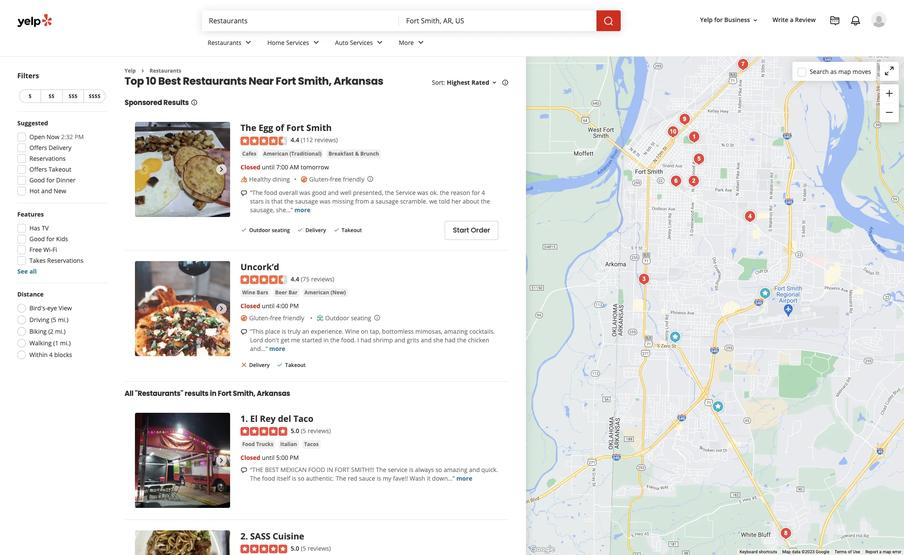 Task type: locate. For each thing, give the bounding box(es) containing it.
google image
[[528, 544, 557, 555]]

3 16 speech v2 image from the top
[[241, 467, 247, 474]]

had right she
[[445, 336, 456, 344]]

delivery down open now 2:32 pm
[[49, 144, 71, 152]]

1 horizontal spatial of
[[848, 550, 852, 555]]

reservations
[[29, 154, 66, 163], [47, 257, 83, 265]]

1 . from the top
[[245, 413, 248, 425]]

beer bar
[[275, 289, 297, 296]]

2 5 star rating image from the top
[[241, 545, 287, 554]]

uncork'd image
[[135, 261, 230, 356]]

tacos
[[304, 441, 319, 448]]

0 horizontal spatial 24 chevron down v2 image
[[311, 37, 321, 48]]

offers takeout
[[29, 165, 71, 173]]

fi
[[52, 246, 57, 254]]

wine bars
[[242, 289, 268, 296]]

reservations down fi at left top
[[47, 257, 83, 265]]

2 horizontal spatial delivery
[[306, 227, 326, 234]]

5.0 (5 reviews) down cuisine
[[291, 544, 331, 553]]

1 horizontal spatial none field
[[406, 16, 590, 26]]

for inside button
[[714, 16, 723, 24]]

5.0 down cuisine
[[291, 544, 299, 553]]

24 chevron down v2 image for home services
[[311, 37, 321, 48]]

(5 down taco
[[301, 427, 306, 435]]

1 16 speech v2 image from the top
[[241, 190, 247, 197]]

0 horizontal spatial more
[[269, 345, 285, 353]]

was down good
[[320, 197, 331, 205]]

option group
[[15, 290, 107, 362]]

16 gluten free v2 image
[[241, 315, 247, 322]]

and
[[41, 187, 52, 195], [328, 189, 339, 197], [395, 336, 405, 344], [421, 336, 432, 344], [469, 466, 480, 474]]

0 vertical spatial outdoor seating
[[249, 227, 290, 234]]

1 horizontal spatial arkansas
[[334, 74, 383, 88]]

new
[[54, 187, 66, 195]]

nara chicken image
[[690, 150, 708, 168]]

zoom in image
[[884, 88, 895, 99]]

0 horizontal spatial american
[[263, 150, 288, 157]]

1 vertical spatial american
[[304, 289, 329, 296]]

2 16 speech v2 image from the top
[[241, 329, 247, 336]]

takeout down me
[[285, 362, 306, 369]]

american inside button
[[263, 150, 288, 157]]

Near text field
[[406, 16, 590, 26]]

1 vertical spatial 5.0 (5 reviews)
[[291, 544, 331, 553]]

0 vertical spatial wine
[[242, 289, 255, 296]]

0 vertical spatial until
[[262, 163, 275, 171]]

4 inside ""the food overall was good and well presented, the service was ok. the reason for 4 stars is that the sausage was missing from a sausage scramble. we told her about the sausage, she…""
[[482, 189, 485, 197]]

group containing suggested
[[15, 119, 107, 198]]

sausage,
[[250, 206, 274, 214]]

until for uncork'd
[[262, 302, 275, 310]]

0 vertical spatial yelp
[[700, 16, 713, 24]]

bird's-eye view
[[29, 304, 72, 312]]

all "restaurants" results in fort smith, arkansas
[[125, 389, 290, 399]]

american up 7:00
[[263, 150, 288, 157]]

1 vertical spatial amazing
[[444, 466, 467, 474]]

0 vertical spatial seating
[[272, 227, 290, 234]]

map for error
[[883, 550, 891, 555]]

5.0 (5 reviews) for 1 . el rey del taco
[[291, 427, 331, 435]]

in down experience.
[[323, 336, 329, 344]]

0 vertical spatial takeout
[[49, 165, 71, 173]]

1 horizontal spatial 16 checkmark v2 image
[[333, 227, 340, 234]]

for left business
[[714, 16, 723, 24]]

(5
[[51, 316, 56, 324], [301, 427, 306, 435], [301, 544, 306, 553]]

16 close v2 image
[[241, 362, 247, 369]]

"this
[[250, 328, 264, 336]]

map data ©2023 google
[[782, 550, 829, 555]]

food.
[[341, 336, 356, 344]]

arkansas down auto services 'link'
[[334, 74, 383, 88]]

a down presented,
[[371, 197, 374, 205]]

until for the egg of fort smith
[[262, 163, 275, 171]]

good up free at the left
[[29, 235, 45, 243]]

2 24 chevron down v2 image from the left
[[416, 37, 426, 48]]

5 star rating image for el
[[241, 427, 287, 436]]

.
[[245, 413, 248, 425], [245, 531, 248, 542]]

sausage
[[295, 197, 318, 205], [376, 197, 399, 205]]

2 vertical spatial delivery
[[249, 362, 270, 369]]

0 vertical spatial food
[[264, 189, 277, 197]]

food up that
[[264, 189, 277, 197]]

write
[[773, 16, 788, 24]]

seating up on
[[351, 314, 371, 322]]

16 info v2 image right results
[[191, 99, 197, 106]]

yelp left 16 chevron right v2 icon
[[125, 67, 136, 74]]

previous image
[[138, 165, 149, 175], [138, 304, 149, 314], [138, 455, 149, 466]]

and left quick.
[[469, 466, 480, 474]]

reviews) for closed until 5:00 pm
[[308, 427, 331, 435]]

pm inside group
[[75, 133, 84, 141]]

down…"
[[432, 475, 455, 483]]

expand map image
[[884, 66, 895, 76]]

0 horizontal spatial gluten-
[[249, 314, 270, 322]]

fort right results
[[218, 389, 231, 399]]

bird's-
[[29, 304, 47, 312]]

outdoor down sausage,
[[249, 227, 270, 234]]

24 chevron down v2 image for more
[[416, 37, 426, 48]]

0 horizontal spatial outdoor seating
[[249, 227, 290, 234]]

16 healthy dining v2 image
[[241, 176, 247, 183]]

had right i
[[361, 336, 371, 344]]

2 offers from the top
[[29, 165, 47, 173]]

0 vertical spatial 4.4 star rating image
[[241, 137, 287, 145]]

4.4 left "(112"
[[291, 136, 299, 144]]

4.4 star rating image
[[241, 137, 287, 145], [241, 276, 287, 284]]

fort right near at top
[[276, 74, 296, 88]]

biking (2 mi.)
[[29, 327, 66, 336]]

breakfast & brunch link
[[327, 150, 381, 158]]

more link right she…"
[[294, 206, 311, 214]]

2 5.0 from the top
[[291, 544, 299, 553]]

24 chevron down v2 image inside more link
[[416, 37, 426, 48]]

1 vertical spatial the egg of fort smith image
[[709, 398, 727, 416]]

auto
[[335, 38, 348, 47]]

24 chevron down v2 image right auto services
[[375, 37, 385, 48]]

2 . from the top
[[245, 531, 248, 542]]

2 16 checkmark v2 image from the left
[[333, 227, 340, 234]]

1 slideshow element from the top
[[135, 122, 230, 217]]

0 vertical spatial of
[[275, 122, 284, 134]]

1 horizontal spatial so
[[436, 466, 442, 474]]

1 next image from the top
[[216, 165, 227, 175]]

for for dinner
[[46, 176, 55, 184]]

offers up good for dinner
[[29, 165, 47, 173]]

pm right 4:00
[[290, 302, 299, 310]]

None search field
[[202, 10, 623, 31]]

(traditional)
[[290, 150, 322, 157]]

2 5.0 (5 reviews) from the top
[[291, 544, 331, 553]]

1 horizontal spatial gluten-free friendly
[[309, 175, 364, 183]]

sausage down good
[[295, 197, 318, 205]]

map right as
[[838, 67, 851, 75]]

arkansas up '1 . el rey del taco'
[[257, 389, 290, 399]]

1 vertical spatial closed
[[241, 302, 260, 310]]

bottomless
[[382, 328, 414, 336]]

don't
[[265, 336, 279, 344]]

. left 'sass'
[[245, 531, 248, 542]]

has tv
[[29, 224, 49, 232]]

pm for sponsored results
[[290, 302, 299, 310]]

5.0 down taco
[[291, 427, 299, 435]]

experience.
[[311, 328, 344, 336]]

(5 for 2 . sass cuisine
[[301, 544, 306, 553]]

until left 4:00
[[262, 302, 275, 310]]

previous image for uncork'd
[[138, 304, 149, 314]]

the egg of fort smith
[[241, 122, 332, 134]]

yelp inside the yelp for business button
[[700, 16, 713, 24]]

amazing inside "this place is truly an experience. wine on tap, bottomless mimosas, amazing cocktails. lord don't get me started in the food. i had shrimp and grits and she had the chicken and…"
[[444, 328, 468, 336]]

2 vertical spatial pm
[[290, 454, 299, 462]]

$ button
[[19, 90, 41, 103]]

1 previous image from the top
[[138, 165, 149, 175]]

16 speech v2 image
[[241, 190, 247, 197], [241, 329, 247, 336], [241, 467, 247, 474]]

5 star rating image down 'sass'
[[241, 545, 287, 554]]

is inside ""the food overall was good and well presented, the service was ok. the reason for 4 stars is that the sausage was missing from a sausage scramble. we told her about the sausage, she…""
[[265, 197, 270, 205]]

for up about
[[472, 189, 480, 197]]

takeout inside group
[[49, 165, 71, 173]]

outdoor seating up on
[[325, 314, 371, 322]]

tacos link
[[302, 440, 320, 449]]

5.0
[[291, 427, 299, 435], [291, 544, 299, 553]]

1 horizontal spatial american
[[304, 289, 329, 296]]

pm right 2:32
[[75, 133, 84, 141]]

until up the best
[[262, 454, 275, 462]]

outdoor seating down sausage,
[[249, 227, 290, 234]]

16 checkmark v2 image down missing
[[333, 227, 340, 234]]

0 vertical spatial 16 speech v2 image
[[241, 190, 247, 197]]

24 chevron down v2 image inside home services link
[[311, 37, 321, 48]]

yelp left business
[[700, 16, 713, 24]]

blocks
[[54, 351, 72, 359]]

and left well
[[328, 189, 339, 197]]

1 4.4 star rating image from the top
[[241, 137, 287, 145]]

2 4.4 star rating image from the top
[[241, 276, 287, 284]]

2 good from the top
[[29, 235, 45, 243]]

american (new) link
[[303, 289, 348, 297]]

sausage down service
[[376, 197, 399, 205]]

eye
[[47, 304, 57, 312]]

friendly for 16 gluten free v2 image at the bottom left of page
[[283, 314, 304, 322]]

1 vertical spatial slideshow element
[[135, 261, 230, 356]]

is
[[265, 197, 270, 205], [282, 328, 286, 336], [409, 466, 414, 474], [292, 475, 296, 483], [377, 475, 381, 483]]

2 next image from the top
[[216, 304, 227, 314]]

2 closed from the top
[[241, 302, 260, 310]]

a right report
[[879, 550, 882, 555]]

1 vertical spatial food
[[262, 475, 275, 483]]

of left use
[[848, 550, 852, 555]]

. for 1
[[245, 413, 248, 425]]

for for business
[[714, 16, 723, 24]]

. for 2
[[245, 531, 248, 542]]

truly
[[288, 328, 301, 336]]

2 horizontal spatial more link
[[456, 475, 472, 483]]

5.0 for 1 . el rey del taco
[[291, 427, 299, 435]]

0 horizontal spatial sausage
[[295, 197, 318, 205]]

outdoor up experience.
[[325, 314, 349, 322]]

my
[[383, 475, 391, 483]]

2 4.4 from the top
[[291, 275, 299, 283]]

1 16 checkmark v2 image from the left
[[241, 227, 247, 234]]

0 horizontal spatial had
[[361, 336, 371, 344]]

2 services from the left
[[350, 38, 373, 47]]

tacos button
[[302, 440, 320, 449]]

2 vertical spatial previous image
[[138, 455, 149, 466]]

16 chevron down v2 image
[[752, 17, 759, 24]]

24 chevron down v2 image
[[243, 37, 254, 48], [416, 37, 426, 48]]

now
[[47, 133, 59, 141]]

for inside ""the food overall was good and well presented, the service was ok. the reason for 4 stars is that the sausage was missing from a sausage scramble. we told her about the sausage, she…""
[[472, 189, 480, 197]]

error
[[892, 550, 902, 555]]

0 vertical spatial .
[[245, 413, 248, 425]]

good for good for dinner
[[29, 176, 45, 184]]

1 horizontal spatial sausage
[[376, 197, 399, 205]]

5:00
[[276, 454, 288, 462]]

2 vertical spatial a
[[879, 550, 882, 555]]

1 vertical spatial friendly
[[283, 314, 304, 322]]

5.0 (5 reviews) up tacos
[[291, 427, 331, 435]]

the down "the
[[250, 475, 261, 483]]

pm right 5:00
[[290, 454, 299, 462]]

1 vertical spatial offers
[[29, 165, 47, 173]]

authentic.
[[306, 475, 334, 483]]

del
[[278, 413, 291, 425]]

restaurants inside the business categories 'element'
[[208, 38, 241, 47]]

"the food overall was good and well presented, the service was ok. the reason for 4 stars is that the sausage was missing from a sausage scramble. we told her about the sausage, she…"
[[250, 189, 490, 214]]

0 vertical spatial free
[[330, 175, 341, 183]]

mi.) for walking (1 mi.)
[[60, 339, 71, 347]]

1 5.0 (5 reviews) from the top
[[291, 427, 331, 435]]

0 horizontal spatial more link
[[269, 345, 285, 353]]

outdoor for 16 outdoor seating v2 icon
[[325, 314, 349, 322]]

american inside button
[[304, 289, 329, 296]]

16 checkmark v2 image down the overall on the left of the page
[[297, 227, 304, 234]]

(new)
[[331, 289, 346, 296]]

1 good from the top
[[29, 176, 45, 184]]

next image for uncork'd
[[216, 304, 227, 314]]

(5 down cuisine
[[301, 544, 306, 553]]

2 vertical spatial 16 speech v2 image
[[241, 467, 247, 474]]

1 horizontal spatial 16 checkmark v2 image
[[297, 227, 304, 234]]

walking
[[29, 339, 52, 347]]

is left my
[[377, 475, 381, 483]]

business categories element
[[201, 31, 887, 56]]

0 horizontal spatial so
[[298, 475, 304, 483]]

distance
[[17, 290, 44, 298]]

smith!!!
[[351, 466, 374, 474]]

0 vertical spatial mi.)
[[58, 316, 68, 324]]

1 24 chevron down v2 image from the left
[[311, 37, 321, 48]]

delivery right 16 close v2 image
[[249, 362, 270, 369]]

see all button
[[17, 267, 37, 276]]

0 vertical spatial 5.0 (5 reviews)
[[291, 427, 331, 435]]

0 horizontal spatial wine
[[242, 289, 255, 296]]

24 chevron down v2 image left auto
[[311, 37, 321, 48]]

0 vertical spatial gluten-
[[309, 175, 330, 183]]

1 offers from the top
[[29, 144, 47, 152]]

3 until from the top
[[262, 454, 275, 462]]

0 horizontal spatial arkansas
[[257, 389, 290, 399]]

1 horizontal spatial 24 chevron down v2 image
[[375, 37, 385, 48]]

0 vertical spatial more
[[294, 206, 311, 214]]

1 vertical spatial 4.4 star rating image
[[241, 276, 287, 284]]

1 closed from the top
[[241, 163, 260, 171]]

1 until from the top
[[262, 163, 275, 171]]

next image
[[216, 165, 227, 175], [216, 304, 227, 314], [216, 455, 227, 466]]

1 horizontal spatial 24 chevron down v2 image
[[416, 37, 426, 48]]

all
[[29, 267, 37, 276]]

0 horizontal spatial the egg of fort smith image
[[135, 122, 230, 217]]

(5 down eye
[[51, 316, 56, 324]]

services inside 'link'
[[350, 38, 373, 47]]

was down 16 gluten free v2 icon
[[299, 189, 310, 197]]

reservations up 'offers takeout'
[[29, 154, 66, 163]]

more link for the egg of fort smith
[[294, 206, 311, 214]]

more right down…" at bottom
[[456, 475, 472, 483]]

0 vertical spatial in
[[323, 336, 329, 344]]

more link for uncork'd
[[269, 345, 285, 353]]

red
[[348, 475, 357, 483]]

1 24 chevron down v2 image from the left
[[243, 37, 254, 48]]

none field find
[[209, 16, 392, 26]]

offers for offers takeout
[[29, 165, 47, 173]]

0 horizontal spatial friendly
[[283, 314, 304, 322]]

map region
[[494, 47, 904, 555]]

the egg of fort smith image
[[135, 122, 230, 217], [709, 398, 727, 416]]

0 vertical spatial delivery
[[49, 144, 71, 152]]

1 vertical spatial next image
[[216, 304, 227, 314]]

closed down food
[[241, 454, 260, 462]]

business
[[724, 16, 750, 24]]

4.4 left (75
[[291, 275, 299, 283]]

0 horizontal spatial services
[[286, 38, 309, 47]]

a right write
[[790, 16, 794, 24]]

16 checkmark v2 image for outdoor seating
[[241, 227, 247, 234]]

smith, down home services link
[[298, 74, 332, 88]]

0 horizontal spatial seating
[[272, 227, 290, 234]]

services for auto services
[[350, 38, 373, 47]]

and right hot
[[41, 187, 52, 195]]

16 checkmark v2 image up uncork'd
[[241, 227, 247, 234]]

driving
[[29, 316, 49, 324]]

american for american (traditional)
[[263, 150, 288, 157]]

so down the mexican
[[298, 475, 304, 483]]

0 horizontal spatial gluten-free friendly
[[249, 314, 306, 322]]

gluten-free friendly up well
[[309, 175, 364, 183]]

24 chevron down v2 image for auto services
[[375, 37, 385, 48]]

good for dinner
[[29, 176, 75, 184]]

2 horizontal spatial a
[[879, 550, 882, 555]]

friendly up truly
[[283, 314, 304, 322]]

2 until from the top
[[262, 302, 275, 310]]

info icon image
[[367, 176, 374, 183], [367, 176, 374, 183], [374, 315, 381, 322], [374, 315, 381, 322]]

1 5 star rating image from the top
[[241, 427, 287, 436]]

of right the egg
[[275, 122, 284, 134]]

google
[[816, 550, 829, 555]]

terms
[[835, 550, 847, 555]]

0 vertical spatial amazing
[[444, 328, 468, 336]]

uncork'd
[[241, 261, 279, 273]]

5 star rating image up trucks
[[241, 427, 287, 436]]

. left el
[[245, 413, 248, 425]]

2 vertical spatial more
[[456, 475, 472, 483]]

1 services from the left
[[286, 38, 309, 47]]

0 vertical spatial next image
[[216, 165, 227, 175]]

wine
[[242, 289, 255, 296], [345, 328, 359, 336]]

for down 'offers takeout'
[[46, 176, 55, 184]]

24 chevron down v2 image
[[311, 37, 321, 48], [375, 37, 385, 48]]

16 checkmark v2 image for delivery
[[297, 227, 304, 234]]

outdoor for outdoor seating 16 checkmark v2 icon
[[249, 227, 270, 234]]

good up hot
[[29, 176, 45, 184]]

2 24 chevron down v2 image from the left
[[375, 37, 385, 48]]

0 horizontal spatial of
[[275, 122, 284, 134]]

delivery for 16 checkmark v2 image associated with delivery
[[306, 227, 326, 234]]

0 vertical spatial (5
[[51, 316, 56, 324]]

1 horizontal spatial 4
[[482, 189, 485, 197]]

1 horizontal spatial friendly
[[343, 175, 364, 183]]

1 horizontal spatial free
[[330, 175, 341, 183]]

None field
[[209, 16, 392, 26], [406, 16, 590, 26]]

healthy dining
[[249, 175, 290, 183]]

free for 16 gluten free v2 icon
[[330, 175, 341, 183]]

4 inside option group
[[49, 351, 53, 359]]

seating down she…"
[[272, 227, 290, 234]]

1 vertical spatial takeout
[[342, 227, 362, 234]]

amazing up down…" at bottom
[[444, 466, 467, 474]]

5 star rating image
[[241, 427, 287, 436], [241, 545, 287, 554]]

16 checkmark v2 image for takeout
[[277, 362, 284, 369]]

1 vertical spatial yelp
[[125, 67, 136, 74]]

0 vertical spatial outdoor
[[249, 227, 270, 234]]

el rey del taco link
[[250, 413, 313, 425]]

friendly
[[343, 175, 364, 183], [283, 314, 304, 322]]

1 vertical spatial fort
[[286, 122, 304, 134]]

free up well
[[330, 175, 341, 183]]

16 info v2 image right 16 chevron down v2 image
[[502, 79, 509, 86]]

1 vertical spatial until
[[262, 302, 275, 310]]

takeout
[[49, 165, 71, 173], [342, 227, 362, 234], [285, 362, 306, 369]]

write a review
[[773, 16, 816, 24]]

from
[[355, 197, 369, 205]]

0 vertical spatial 4.4
[[291, 136, 299, 144]]

1 5.0 from the top
[[291, 427, 299, 435]]

outdoor seating
[[249, 227, 290, 234], [325, 314, 371, 322]]

4.4 (112 reviews)
[[291, 136, 338, 144]]

1 vertical spatial delivery
[[306, 227, 326, 234]]

1 none field from the left
[[209, 16, 392, 26]]

4
[[482, 189, 485, 197], [49, 351, 53, 359]]

gluten-free friendly down 4:00
[[249, 314, 306, 322]]

takeout down missing
[[342, 227, 362, 234]]

24 chevron down v2 image right more
[[416, 37, 426, 48]]

free
[[29, 246, 42, 254]]

$
[[29, 93, 31, 100]]

report
[[865, 550, 878, 555]]

0 vertical spatial previous image
[[138, 165, 149, 175]]

more down don't
[[269, 345, 285, 353]]

food inside ""the food overall was good and well presented, the service was ok. the reason for 4 stars is that the sausage was missing from a sausage scramble. we told her about the sausage, she…""
[[264, 189, 277, 197]]

el rey del taco image
[[135, 413, 230, 508]]

1 had from the left
[[361, 336, 371, 344]]

16 info v2 image
[[502, 79, 509, 86], [191, 99, 197, 106]]

friendly up well
[[343, 175, 364, 183]]

1 vertical spatial smith,
[[233, 389, 255, 399]]

4.4 star rating image up bars
[[241, 276, 287, 284]]

arkansas
[[334, 74, 383, 88], [257, 389, 290, 399]]

closed for the egg of fort smith
[[241, 163, 260, 171]]

0 horizontal spatial outdoor
[[249, 227, 270, 234]]

2 previous image from the top
[[138, 304, 149, 314]]

el rey del taco image
[[686, 128, 703, 146]]

16 checkmark v2 image
[[297, 227, 304, 234], [277, 362, 284, 369]]

2 slideshow element from the top
[[135, 261, 230, 356]]

closed up 16 gluten free v2 image at the bottom left of page
[[241, 302, 260, 310]]

2 vertical spatial mi.)
[[60, 339, 71, 347]]

2 vertical spatial until
[[262, 454, 275, 462]]

and inside group
[[41, 187, 52, 195]]

1 vertical spatial 16 speech v2 image
[[241, 329, 247, 336]]

3 closed from the top
[[241, 454, 260, 462]]

24 chevron down v2 image inside auto services 'link'
[[375, 37, 385, 48]]

2 none field from the left
[[406, 16, 590, 26]]

more link right down…" at bottom
[[456, 475, 472, 483]]

4.4 star rating image down the egg
[[241, 137, 287, 145]]

1 vertical spatial previous image
[[138, 304, 149, 314]]

yelp for business button
[[697, 12, 762, 28]]

and inside ""the food overall was good and well presented, the service was ok. the reason for 4 stars is that the sausage was missing from a sausage scramble. we told her about the sausage, she…""
[[328, 189, 339, 197]]

is up get
[[282, 328, 286, 336]]

1 vertical spatial mi.)
[[55, 327, 66, 336]]

16 checkmark v2 image
[[241, 227, 247, 234], [333, 227, 340, 234]]

0 vertical spatial 4
[[482, 189, 485, 197]]

closed
[[241, 163, 260, 171], [241, 302, 260, 310], [241, 454, 260, 462]]

hot
[[29, 187, 40, 195]]

more for uncork'd
[[269, 345, 285, 353]]

0 horizontal spatial a
[[371, 197, 374, 205]]

uncork'd image
[[757, 285, 774, 302]]

so
[[436, 466, 442, 474], [298, 475, 304, 483]]

1 horizontal spatial had
[[445, 336, 456, 344]]

missing
[[332, 197, 354, 205]]

0 vertical spatial 5 star rating image
[[241, 427, 287, 436]]

slideshow element
[[135, 122, 230, 217], [135, 261, 230, 356], [135, 413, 230, 508]]

in right results
[[210, 389, 216, 399]]

pupuseria virolena image
[[664, 123, 682, 140]]

amazing left the cocktails.
[[444, 328, 468, 336]]

more
[[399, 38, 414, 47]]

previous image for the egg of fort smith
[[138, 165, 149, 175]]

2 vertical spatial next image
[[216, 455, 227, 466]]

takeout for takeout 16 checkmark v2 icon
[[342, 227, 362, 234]]

more right she…"
[[294, 206, 311, 214]]

0 vertical spatial arkansas
[[334, 74, 383, 88]]

16 checkmark v2 image down get
[[277, 362, 284, 369]]

"restaurants"
[[135, 389, 183, 399]]

1 4.4 from the top
[[291, 136, 299, 144]]

highest rated
[[447, 78, 489, 87]]

wine up 'food.'
[[345, 328, 359, 336]]

projects image
[[830, 16, 840, 26]]

group
[[880, 84, 899, 122], [15, 119, 107, 198], [15, 210, 107, 276]]

egg
[[259, 122, 273, 134]]

until up the healthy dining
[[262, 163, 275, 171]]

0 horizontal spatial delivery
[[49, 144, 71, 152]]

and down bottomless
[[395, 336, 405, 344]]

friendly for 16 gluten free v2 icon
[[343, 175, 364, 183]]

is down the mexican
[[292, 475, 296, 483]]



Task type: vqa. For each thing, say whether or not it's contained in the screenshot.
rightmost field
yes



Task type: describe. For each thing, give the bounding box(es) containing it.
yelp for yelp link
[[125, 67, 136, 74]]

0 vertical spatial fort
[[276, 74, 296, 88]]

2 had from the left
[[445, 336, 456, 344]]

delivery inside group
[[49, 144, 71, 152]]

pm for filters
[[75, 133, 84, 141]]

highest
[[447, 78, 470, 87]]

16 speech v2 image for uncork'd
[[241, 329, 247, 336]]

(1
[[53, 339, 59, 347]]

service
[[396, 189, 416, 197]]

4.4 star rating image for the egg of fort smith
[[241, 137, 287, 145]]

keyboard shortcuts
[[740, 550, 777, 555]]

taco
[[293, 413, 313, 425]]

2 horizontal spatial was
[[417, 189, 428, 197]]

fort
[[335, 466, 350, 474]]

on
[[361, 328, 368, 336]]

a inside ""the food overall was good and well presented, the service was ok. the reason for 4 stars is that the sausage was missing from a sausage scramble. we told her about the sausage, she…""
[[371, 197, 374, 205]]

firehouse subs image
[[667, 329, 684, 346]]

closed for uncork'd
[[241, 302, 260, 310]]

sass cuisine image
[[685, 172, 703, 190]]

cafes
[[242, 150, 256, 157]]

(5 inside option group
[[51, 316, 56, 324]]

dining
[[272, 175, 290, 183]]

mexican
[[280, 466, 307, 474]]

for for kids
[[46, 235, 55, 243]]

asian kitchen express image
[[735, 56, 752, 73]]

closed until 7:00 am tomorrow
[[241, 163, 329, 171]]

1 vertical spatial of
[[848, 550, 852, 555]]

$$ button
[[41, 90, 62, 103]]

offers for offers delivery
[[29, 144, 47, 152]]

cafes link
[[241, 150, 258, 158]]

1 vertical spatial arkansas
[[257, 389, 290, 399]]

5.0 (5 reviews) for 2 . sass cuisine
[[291, 544, 331, 553]]

keyboard shortcuts button
[[740, 549, 777, 555]]

slideshow element for uncork'd
[[135, 261, 230, 356]]

4.4 for uncork'd
[[291, 275, 299, 283]]

16 chevron right v2 image
[[139, 67, 146, 74]]

2 . sass cuisine
[[241, 531, 304, 542]]

16 gluten free v2 image
[[301, 176, 307, 183]]

4.4 star rating image for uncork'd
[[241, 276, 287, 284]]

near
[[249, 74, 274, 88]]

wine inside "this place is truly an experience. wine on tap, bottomless mimosas, amazing cocktails. lord don't get me started in the food. i had shrimp and grits and she had the chicken and…"
[[345, 328, 359, 336]]

highest rated button
[[447, 78, 498, 87]]

2 horizontal spatial more
[[456, 475, 472, 483]]

4.4 for the egg of fort smith
[[291, 136, 299, 144]]

diamond head restaurant 2 image
[[676, 111, 693, 128]]

the left the egg
[[241, 122, 256, 134]]

1 sausage from the left
[[295, 197, 318, 205]]

search
[[810, 67, 829, 75]]

in
[[327, 466, 333, 474]]

has
[[29, 224, 40, 232]]

itself
[[277, 475, 290, 483]]

smith
[[306, 122, 332, 134]]

5 star rating image for sass
[[241, 545, 287, 554]]

in inside "this place is truly an experience. wine on tap, bottomless mimosas, amazing cocktails. lord don't get me started in the food. i had shrimp and grits and she had the chicken and…"
[[323, 336, 329, 344]]

it
[[427, 475, 431, 483]]

suggested
[[17, 119, 48, 127]]

sass cuisine link
[[250, 531, 304, 542]]

american (new) button
[[303, 289, 348, 297]]

notifications image
[[850, 16, 861, 26]]

0 vertical spatial reservations
[[29, 154, 66, 163]]

1 horizontal spatial seating
[[351, 314, 371, 322]]

0 horizontal spatial smith,
[[233, 389, 255, 399]]

none field near
[[406, 16, 590, 26]]

reason
[[451, 189, 470, 197]]

1 horizontal spatial 16 info v2 image
[[502, 79, 509, 86]]

services for home services
[[286, 38, 309, 47]]

zoom out image
[[884, 107, 895, 118]]

el
[[250, 413, 258, 425]]

24 chevron down v2 image for restaurants
[[243, 37, 254, 48]]

the right about
[[481, 197, 490, 205]]

order
[[471, 226, 490, 235]]

am
[[290, 163, 299, 171]]

overall
[[279, 189, 298, 197]]

beer
[[275, 289, 287, 296]]

mi.) for biking (2 mi.)
[[55, 327, 66, 336]]

sass
[[250, 531, 270, 542]]

map for moves
[[838, 67, 851, 75]]

brunch
[[360, 150, 379, 157]]

next image for the egg of fort smith
[[216, 165, 227, 175]]

user actions element
[[693, 11, 899, 64]]

$$$$ button
[[84, 90, 106, 103]]

food trucks link
[[241, 440, 275, 449]]

1 vertical spatial reservations
[[47, 257, 83, 265]]

2 vertical spatial more link
[[456, 475, 472, 483]]

good for good for kids
[[29, 235, 45, 243]]

lord
[[250, 336, 263, 344]]

american for american (new)
[[304, 289, 329, 296]]

the down fort
[[336, 475, 346, 483]]

option group containing distance
[[15, 290, 107, 362]]

review
[[795, 16, 816, 24]]

takes reservations
[[29, 257, 83, 265]]

closed until 4:00 pm
[[241, 302, 299, 310]]

gluten- for 16 gluten free v2 image at the bottom left of page
[[249, 314, 270, 322]]

ok.
[[430, 189, 438, 197]]

the down the overall on the left of the page
[[284, 197, 294, 205]]

gluten- for 16 gluten free v2 icon
[[309, 175, 330, 183]]

gluten-free friendly for 16 gluten free v2 image at the bottom left of page
[[249, 314, 306, 322]]

report a map error link
[[865, 550, 902, 555]]

1 horizontal spatial was
[[320, 197, 331, 205]]

we
[[429, 197, 437, 205]]

tomorrow
[[301, 163, 329, 171]]

reviews) for closed until 7:00 am tomorrow
[[315, 136, 338, 144]]

mimosas,
[[415, 328, 442, 336]]

1 vertical spatial 16 info v2 image
[[191, 99, 197, 106]]

search image
[[603, 16, 614, 26]]

sakuu asian bakery & deli image
[[741, 208, 759, 225]]

moves
[[853, 67, 871, 75]]

is up wash
[[409, 466, 414, 474]]

5.0 for 2 . sass cuisine
[[291, 544, 299, 553]]

offers delivery
[[29, 144, 71, 152]]

food trucks
[[242, 441, 273, 448]]

2 vertical spatial fort
[[218, 389, 231, 399]]

that
[[271, 197, 283, 205]]

$$$ button
[[62, 90, 84, 103]]

place
[[265, 328, 280, 336]]

0 vertical spatial the egg of fort smith image
[[135, 122, 230, 217]]

dinner
[[56, 176, 75, 184]]

breakfast & brunch button
[[327, 150, 381, 158]]

view
[[59, 304, 72, 312]]

the up my
[[376, 466, 386, 474]]

christina o. image
[[871, 12, 887, 27]]

sort:
[[432, 78, 445, 87]]

Find text field
[[209, 16, 392, 26]]

the up told
[[440, 189, 449, 197]]

bar
[[288, 289, 297, 296]]

the left chicken
[[457, 336, 466, 344]]

brannon's pub and grill image
[[777, 525, 795, 542]]

food inside "the best mexican food in fort smith!!!  the service is always so amazing and quick. the food itself is so authentic. the red sauce is my fave!! wash it down…"
[[262, 475, 275, 483]]

open
[[29, 133, 45, 141]]

cafes button
[[241, 150, 258, 158]]

16 chevron down v2 image
[[491, 79, 498, 86]]

3 slideshow element from the top
[[135, 413, 230, 508]]

3 previous image from the top
[[138, 455, 149, 466]]

results
[[163, 98, 189, 108]]

16 speech v2 image for the egg of fort smith
[[241, 190, 247, 197]]

more for the egg of fort smith
[[294, 206, 311, 214]]

group containing features
[[15, 210, 107, 276]]

el olvido image
[[667, 172, 685, 190]]

fried rice 2 image
[[635, 271, 653, 288]]

the left service
[[385, 189, 394, 197]]

1 horizontal spatial restaurants link
[[201, 31, 261, 56]]

gluten-free friendly for 16 gluten free v2 icon
[[309, 175, 364, 183]]

breakfast & brunch
[[329, 150, 379, 157]]

0 horizontal spatial in
[[210, 389, 216, 399]]

the down experience.
[[330, 336, 340, 344]]

home services link
[[261, 31, 328, 56]]

slideshow element for the egg of fort smith
[[135, 122, 230, 217]]

shortcuts
[[759, 550, 777, 555]]

beer bar link
[[273, 289, 299, 297]]

1 horizontal spatial smith,
[[298, 74, 332, 88]]

is inside "this place is truly an experience. wine on tap, bottomless mimosas, amazing cocktails. lord don't get me started in the food. i had shrimp and grits and she had the chicken and…"
[[282, 328, 286, 336]]

"the
[[250, 189, 263, 197]]

american (traditional)
[[263, 150, 322, 157]]

yelp for yelp for business
[[700, 16, 713, 24]]

a for write
[[790, 16, 794, 24]]

terms of use
[[835, 550, 860, 555]]

(5 for 1 . el rey del taco
[[301, 427, 306, 435]]

data
[[792, 550, 801, 555]]

4:00
[[276, 302, 288, 310]]

american (traditional) link
[[262, 150, 323, 158]]

delivery for 16 close v2 image
[[249, 362, 270, 369]]

sponsored results
[[125, 98, 189, 108]]

10
[[146, 74, 156, 88]]

takeout for 16 checkmark v2 image related to takeout
[[285, 362, 306, 369]]

"this place is truly an experience. wine on tap, bottomless mimosas, amazing cocktails. lord don't get me started in the food. i had shrimp and grits and she had the chicken and…"
[[250, 328, 495, 353]]

reviews) for closed until 4:00 pm
[[311, 275, 334, 283]]

3 next image from the top
[[216, 455, 227, 466]]

0 horizontal spatial was
[[299, 189, 310, 197]]

16 outdoor seating v2 image
[[317, 315, 324, 322]]

as
[[831, 67, 837, 75]]

(112
[[301, 136, 313, 144]]

16 checkmark v2 image for takeout
[[333, 227, 340, 234]]

free for 16 gluten free v2 image at the bottom left of page
[[270, 314, 281, 322]]

keyboard
[[740, 550, 758, 555]]

amazing inside "the best mexican food in fort smith!!!  the service is always so amazing and quick. the food itself is so authentic. the red sauce is my fave!! wash it down…"
[[444, 466, 467, 474]]

filters
[[17, 71, 39, 80]]

mi.) for driving (5 mi.)
[[58, 316, 68, 324]]

and inside "the best mexican food in fort smith!!!  the service is always so amazing and quick. the food itself is so authentic. the red sauce is my fave!! wash it down…"
[[469, 466, 480, 474]]

wine inside button
[[242, 289, 255, 296]]

4.4 (75 reviews)
[[291, 275, 334, 283]]

auto services link
[[328, 31, 392, 56]]

she
[[433, 336, 443, 344]]

trucks
[[256, 441, 273, 448]]

1 vertical spatial so
[[298, 475, 304, 483]]

within 4 blocks
[[29, 351, 72, 359]]

(75
[[301, 275, 310, 283]]

1 horizontal spatial the egg of fort smith image
[[709, 398, 727, 416]]

7:00
[[276, 163, 288, 171]]

1 horizontal spatial outdoor seating
[[325, 314, 371, 322]]

2 sausage from the left
[[376, 197, 399, 205]]

1 vertical spatial restaurants link
[[150, 67, 181, 74]]

"the best mexican food in fort smith!!!  the service is always so amazing and quick. the food itself is so authentic. the red sauce is my fave!! wash it down…"
[[250, 466, 498, 483]]

and down mimosas,
[[421, 336, 432, 344]]

hot and new
[[29, 187, 66, 195]]

a for report
[[879, 550, 882, 555]]



